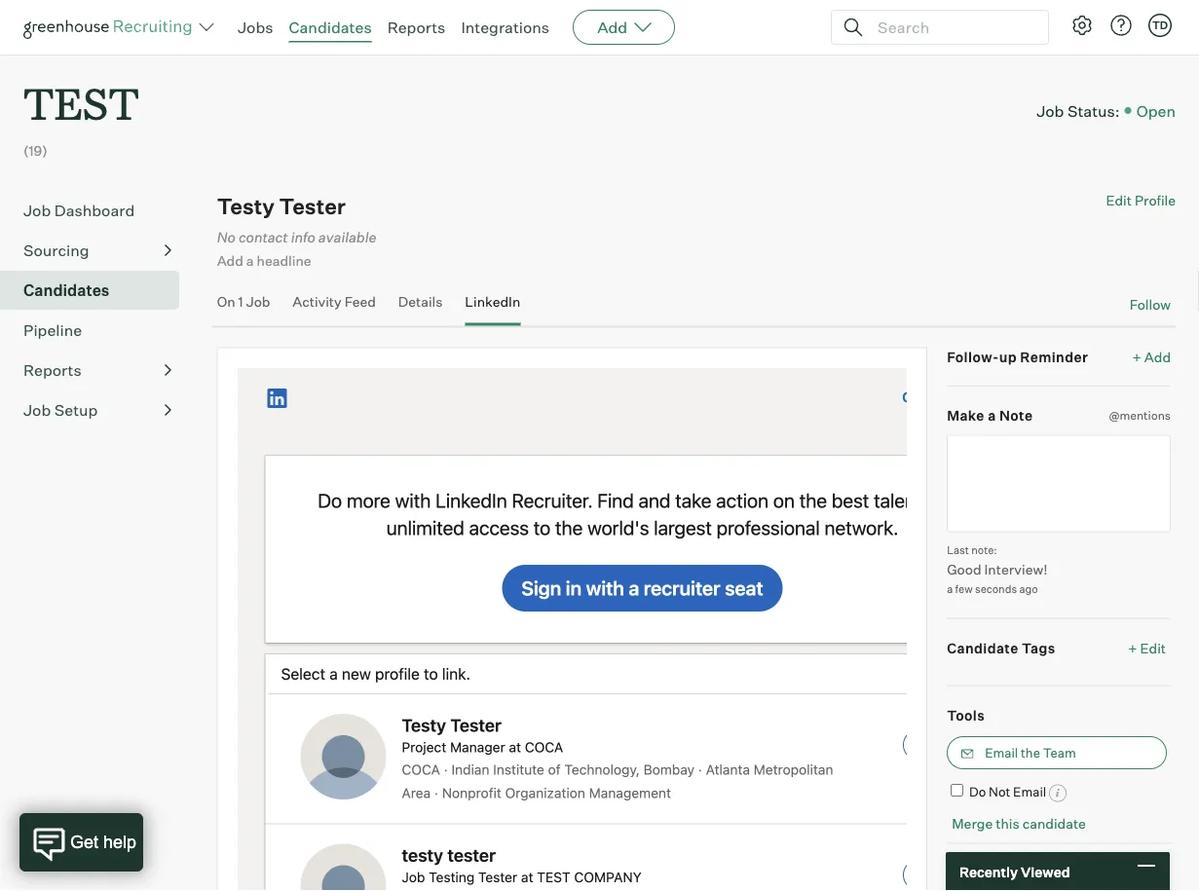 Task type: vqa. For each thing, say whether or not it's contained in the screenshot.
reports
yes



Task type: locate. For each thing, give the bounding box(es) containing it.
0 horizontal spatial candidates
[[23, 281, 110, 300]]

+ edit
[[1129, 640, 1167, 657]]

1 vertical spatial +
[[1129, 640, 1138, 657]]

edit profile link
[[1107, 192, 1177, 209]]

merge
[[953, 815, 994, 833]]

follow-
[[948, 348, 1000, 365]]

0 horizontal spatial reports link
[[23, 359, 172, 382]]

reports link down pipeline link
[[23, 359, 172, 382]]

1 vertical spatial reports link
[[23, 359, 172, 382]]

recently viewed
[[960, 864, 1071, 881]]

1 vertical spatial reports
[[23, 361, 82, 380]]

reports down pipeline on the left
[[23, 361, 82, 380]]

job left status:
[[1037, 101, 1065, 120]]

reminder
[[1021, 348, 1089, 365]]

email right not
[[1014, 785, 1047, 800]]

a left note
[[989, 407, 997, 424]]

on 1 job
[[217, 293, 270, 310]]

add as prospect to ... button
[[948, 859, 1168, 892]]

1 vertical spatial edit
[[1141, 640, 1167, 657]]

1 horizontal spatial reports
[[388, 18, 446, 37]]

reports link
[[388, 18, 446, 37], [23, 359, 172, 382]]

jobs link
[[238, 18, 273, 37]]

0 horizontal spatial candidates link
[[23, 279, 172, 302]]

activity feed
[[293, 293, 376, 310]]

0 vertical spatial email
[[986, 746, 1019, 761]]

few
[[956, 583, 973, 596]]

make
[[948, 407, 985, 424]]

candidate
[[1023, 815, 1087, 833]]

not
[[989, 785, 1011, 800]]

1 horizontal spatial candidates
[[289, 18, 372, 37]]

0 vertical spatial candidates
[[289, 18, 372, 37]]

open
[[1137, 101, 1177, 120]]

email
[[986, 746, 1019, 761], [1014, 785, 1047, 800]]

headline
[[257, 252, 312, 270]]

job up sourcing
[[23, 201, 51, 220]]

a inside the testy tester no contact info available add a headline
[[246, 252, 254, 270]]

None text field
[[948, 435, 1172, 533]]

interview!
[[985, 561, 1048, 578]]

add inside + add link
[[1145, 348, 1172, 365]]

candidates link right jobs "link"
[[289, 18, 372, 37]]

1 vertical spatial email
[[1014, 785, 1047, 800]]

add
[[598, 18, 628, 37], [217, 252, 244, 270], [1145, 348, 1172, 365], [986, 872, 1010, 888]]

details
[[398, 293, 443, 310]]

integrations
[[461, 18, 550, 37]]

info
[[291, 228, 316, 246]]

activity feed link
[[293, 293, 376, 322]]

0 vertical spatial reports
[[388, 18, 446, 37]]

pipeline
[[23, 321, 82, 340]]

last
[[948, 544, 970, 557]]

job for job status:
[[1037, 101, 1065, 120]]

+ down follow "link"
[[1133, 348, 1142, 365]]

+
[[1133, 348, 1142, 365], [1129, 640, 1138, 657]]

details link
[[398, 293, 443, 322]]

tester
[[279, 193, 346, 220]]

1 horizontal spatial edit
[[1141, 640, 1167, 657]]

configure image
[[1071, 14, 1095, 37]]

0 vertical spatial edit
[[1107, 192, 1133, 209]]

candidates down sourcing
[[23, 281, 110, 300]]

job setup link
[[23, 399, 172, 422]]

good
[[948, 561, 982, 578]]

job for job dashboard
[[23, 201, 51, 220]]

0 vertical spatial candidates link
[[289, 18, 372, 37]]

candidates link down the sourcing link
[[23, 279, 172, 302]]

as
[[1013, 872, 1027, 888]]

candidate
[[948, 640, 1019, 657]]

job for job setup
[[23, 401, 51, 420]]

follow link
[[1130, 295, 1172, 314]]

1 vertical spatial a
[[989, 407, 997, 424]]

1 vertical spatial candidates link
[[23, 279, 172, 302]]

linkedin
[[465, 293, 521, 310]]

0 vertical spatial +
[[1133, 348, 1142, 365]]

a down contact
[[246, 252, 254, 270]]

to
[[1085, 872, 1098, 888]]

follow-up reminder
[[948, 348, 1089, 365]]

add inside the testy tester no contact info available add a headline
[[217, 252, 244, 270]]

1 horizontal spatial a
[[948, 583, 954, 596]]

+ add link
[[1133, 347, 1172, 366]]

greenhouse recruiting image
[[23, 16, 199, 39]]

1 horizontal spatial reports link
[[388, 18, 446, 37]]

activity
[[293, 293, 342, 310]]

reports link left integrations
[[388, 18, 446, 37]]

0 horizontal spatial a
[[246, 252, 254, 270]]

+ for + edit
[[1129, 640, 1138, 657]]

do
[[970, 785, 987, 800]]

+ right tags
[[1129, 640, 1138, 657]]

a
[[246, 252, 254, 270], [989, 407, 997, 424], [948, 583, 954, 596]]

candidates right jobs "link"
[[289, 18, 372, 37]]

td button
[[1145, 10, 1177, 41]]

2 vertical spatial a
[[948, 583, 954, 596]]

the
[[1022, 746, 1041, 761]]

reports
[[388, 18, 446, 37], [23, 361, 82, 380]]

0 vertical spatial a
[[246, 252, 254, 270]]

email inside email the team button
[[986, 746, 1019, 761]]

reports left integrations
[[388, 18, 446, 37]]

job right '1'
[[246, 293, 270, 310]]

add as prospect to ...
[[986, 872, 1112, 888]]

candidates
[[289, 18, 372, 37], [23, 281, 110, 300]]

0 horizontal spatial reports
[[23, 361, 82, 380]]

@mentions link
[[1110, 406, 1172, 425]]

tags
[[1023, 640, 1056, 657]]

job
[[1037, 101, 1065, 120], [23, 201, 51, 220], [246, 293, 270, 310], [23, 401, 51, 420]]

+ add
[[1133, 348, 1172, 365]]

job left setup
[[23, 401, 51, 420]]

Do Not Email checkbox
[[952, 785, 964, 797]]

team
[[1044, 746, 1077, 761]]

viewed
[[1022, 864, 1071, 881]]

last note: good interview! a few seconds ago
[[948, 544, 1048, 596]]

no
[[217, 228, 236, 246]]

email left the
[[986, 746, 1019, 761]]

a left few
[[948, 583, 954, 596]]

candidates link
[[289, 18, 372, 37], [23, 279, 172, 302]]

feed
[[345, 293, 376, 310]]



Task type: describe. For each thing, give the bounding box(es) containing it.
status:
[[1068, 101, 1121, 120]]

2 horizontal spatial a
[[989, 407, 997, 424]]

on 1 job link
[[217, 293, 270, 322]]

sourcing link
[[23, 239, 172, 262]]

testy
[[217, 193, 275, 220]]

jobs
[[238, 18, 273, 37]]

setup
[[54, 401, 98, 420]]

merge this candidate
[[953, 815, 1087, 833]]

td
[[1153, 19, 1169, 32]]

job dashboard
[[23, 201, 135, 220]]

test link
[[23, 55, 139, 136]]

note
[[1000, 407, 1034, 424]]

tools
[[948, 707, 986, 724]]

linkedin link
[[465, 293, 521, 322]]

(19)
[[23, 143, 48, 160]]

do not email
[[970, 785, 1047, 800]]

add button
[[573, 10, 676, 45]]

seconds
[[976, 583, 1018, 596]]

...
[[1100, 872, 1112, 888]]

up
[[1000, 348, 1018, 365]]

integrations link
[[461, 18, 550, 37]]

on
[[217, 293, 235, 310]]

0 horizontal spatial edit
[[1107, 192, 1133, 209]]

1 horizontal spatial candidates link
[[289, 18, 372, 37]]

recently
[[960, 864, 1019, 881]]

a inside the last note: good interview! a few seconds ago
[[948, 583, 954, 596]]

ago
[[1020, 583, 1039, 596]]

email the team
[[986, 746, 1077, 761]]

+ for + add
[[1133, 348, 1142, 365]]

pipeline link
[[23, 319, 172, 342]]

0 vertical spatial reports link
[[388, 18, 446, 37]]

note:
[[972, 544, 998, 557]]

prospect
[[1029, 872, 1083, 888]]

make a note
[[948, 407, 1034, 424]]

job dashboard link
[[23, 199, 172, 222]]

profile
[[1136, 192, 1177, 209]]

1 vertical spatial candidates
[[23, 281, 110, 300]]

email the team button
[[948, 737, 1168, 770]]

edit profile
[[1107, 192, 1177, 209]]

add inside add as prospect to ... button
[[986, 872, 1010, 888]]

test
[[23, 74, 139, 132]]

dashboard
[[54, 201, 135, 220]]

job setup
[[23, 401, 98, 420]]

+ edit link
[[1124, 635, 1172, 662]]

sourcing
[[23, 241, 89, 260]]

@mentions
[[1110, 408, 1172, 423]]

merge this candidate link
[[953, 815, 1087, 833]]

available
[[319, 228, 377, 246]]

job status:
[[1037, 101, 1121, 120]]

candidate tags
[[948, 640, 1056, 657]]

add inside add popup button
[[598, 18, 628, 37]]

contact
[[239, 228, 288, 246]]

1
[[238, 293, 243, 310]]

testy tester no contact info available add a headline
[[217, 193, 377, 270]]

this
[[996, 815, 1020, 833]]

follow
[[1130, 296, 1172, 313]]

Search text field
[[873, 13, 1031, 41]]

td button
[[1149, 14, 1173, 37]]



